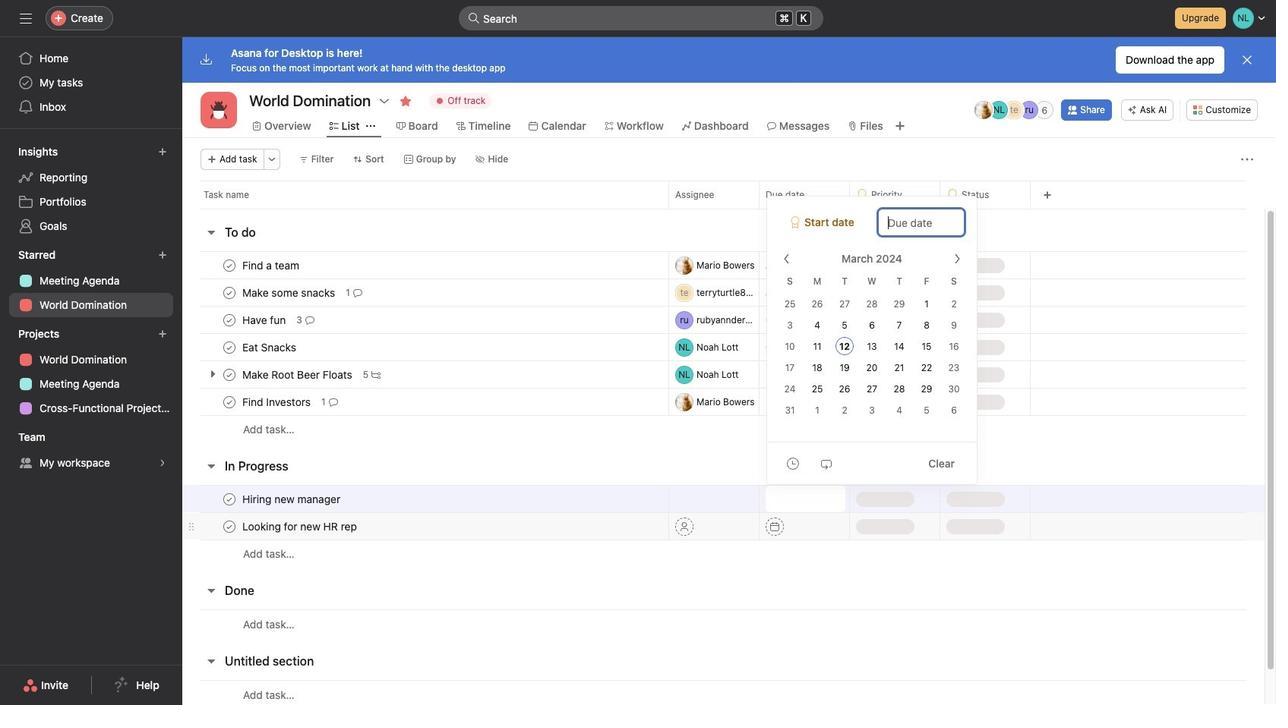 Task type: describe. For each thing, give the bounding box(es) containing it.
eat snacks cell
[[182, 334, 669, 362]]

global element
[[0, 37, 182, 128]]

mark complete image for find investors cell
[[220, 393, 239, 412]]

insights element
[[0, 138, 182, 242]]

header to do tree grid
[[182, 252, 1265, 444]]

mark complete checkbox for task name text field in find a team cell
[[220, 256, 239, 275]]

1 comment image
[[353, 288, 362, 298]]

hide sidebar image
[[20, 12, 32, 24]]

new project or portfolio image
[[158, 330, 167, 339]]

none text field inside header in progress tree grid
[[766, 486, 846, 513]]

task name text field for mark complete image in find a team cell
[[239, 258, 304, 273]]

3 comments image
[[305, 316, 314, 325]]

3 collapse task list for this group image from the top
[[205, 656, 217, 668]]

next month image
[[951, 253, 964, 265]]

add items to starred image
[[158, 251, 167, 260]]

Due date text field
[[878, 209, 965, 236]]

1 collapse task list for this group image from the top
[[205, 461, 217, 473]]

have fun cell
[[182, 306, 669, 334]]

0 horizontal spatial more actions image
[[267, 155, 276, 164]]

show options image
[[379, 95, 391, 107]]

1 comment image
[[329, 398, 338, 407]]

mark complete checkbox for task name text box inside looking for new hr rep "cell"
[[220, 518, 239, 536]]

mark complete checkbox for task name text box inside hiring new manager cell
[[220, 491, 239, 509]]

teams element
[[0, 424, 182, 479]]

mark complete checkbox for task name text field within the have fun cell
[[220, 311, 239, 329]]

show options for priority column image
[[919, 191, 928, 200]]

starred element
[[0, 242, 182, 321]]

mark complete image for the make some snacks cell
[[220, 284, 239, 302]]

projects element
[[0, 321, 182, 424]]

3 mark complete image from the top
[[220, 366, 239, 384]]

task name text field for mark complete icon within the eat snacks cell
[[239, 340, 301, 355]]

task name text field inside make root beer floats cell
[[239, 367, 357, 383]]



Task type: locate. For each thing, give the bounding box(es) containing it.
mark complete image inside the make some snacks cell
[[220, 284, 239, 302]]

mark complete checkbox inside looking for new hr rep "cell"
[[220, 518, 239, 536]]

task name text field inside find investors cell
[[239, 395, 315, 410]]

collapse task list for this group image
[[205, 461, 217, 473], [205, 585, 217, 597], [205, 656, 217, 668]]

4 mark complete image from the top
[[220, 518, 239, 536]]

more actions image
[[1242, 154, 1254, 166], [267, 155, 276, 164]]

add field image
[[1043, 191, 1053, 200]]

mark complete checkbox inside find a team cell
[[220, 256, 239, 275]]

4 mark complete checkbox from the top
[[220, 366, 239, 384]]

add tab image
[[894, 120, 906, 132]]

collapse task list for this group image
[[205, 226, 217, 239]]

Mark complete checkbox
[[220, 339, 239, 357]]

mark complete image inside eat snacks cell
[[220, 339, 239, 357]]

2 task name text field from the top
[[239, 492, 345, 507]]

new insights image
[[158, 147, 167, 157]]

mark complete image inside have fun cell
[[220, 311, 239, 329]]

4 mark complete image from the top
[[220, 393, 239, 412]]

previous month image
[[781, 253, 793, 265]]

set to repeat image
[[821, 458, 833, 470]]

1 mark complete image from the top
[[220, 284, 239, 302]]

header in progress tree grid
[[182, 486, 1265, 568]]

2 vertical spatial task name text field
[[239, 519, 362, 535]]

looking for new hr rep cell
[[182, 513, 669, 541]]

task name text field inside the make some snacks cell
[[239, 285, 340, 301]]

3 task name text field from the top
[[239, 519, 362, 535]]

2 mark complete image from the top
[[220, 339, 239, 357]]

2 collapse task list for this group image from the top
[[205, 585, 217, 597]]

mark complete image inside find a team cell
[[220, 256, 239, 275]]

hiring new manager cell
[[182, 486, 669, 514]]

5 mark complete checkbox from the top
[[220, 393, 239, 412]]

tab actions image
[[366, 122, 375, 131]]

1 task name text field from the top
[[239, 258, 304, 273]]

None field
[[459, 6, 824, 30]]

Task name text field
[[239, 258, 304, 273], [239, 285, 340, 301], [239, 313, 291, 328], [239, 340, 301, 355], [239, 367, 357, 383]]

see details, my workspace image
[[158, 459, 167, 468]]

2 mark complete checkbox from the top
[[220, 284, 239, 302]]

mark complete image for have fun cell
[[220, 311, 239, 329]]

1 mark complete checkbox from the top
[[220, 256, 239, 275]]

task name text field for mark complete icon in the hiring new manager cell
[[239, 492, 345, 507]]

task name text field for mark complete image within the have fun cell
[[239, 313, 291, 328]]

task name text field inside have fun cell
[[239, 313, 291, 328]]

task name text field inside eat snacks cell
[[239, 340, 301, 355]]

Search tasks, projects, and more text field
[[459, 6, 824, 30]]

prominent image
[[468, 12, 480, 24]]

task name text field inside hiring new manager cell
[[239, 492, 345, 507]]

show options for due date column image
[[828, 191, 837, 200]]

mark complete checkbox inside hiring new manager cell
[[220, 491, 239, 509]]

cell
[[759, 361, 850, 389]]

3 mark complete image from the top
[[220, 491, 239, 509]]

mark complete image inside looking for new hr rep "cell"
[[220, 518, 239, 536]]

mark complete checkbox for task name text box within the find investors cell
[[220, 393, 239, 412]]

Task name text field
[[239, 395, 315, 410], [239, 492, 345, 507], [239, 519, 362, 535]]

mark complete image for hiring new manager cell
[[220, 491, 239, 509]]

1 horizontal spatial more actions image
[[1242, 154, 1254, 166]]

2 mark complete image from the top
[[220, 311, 239, 329]]

mark complete checkbox inside make root beer floats cell
[[220, 366, 239, 384]]

task name text field for mark complete image within the find investors cell
[[239, 395, 315, 410]]

mark complete image right expand subtask list for the task make root beer floats image
[[220, 366, 239, 384]]

mark complete checkbox for task name text field within the the make some snacks cell
[[220, 284, 239, 302]]

dismiss image
[[1242, 54, 1254, 66]]

6 mark complete checkbox from the top
[[220, 491, 239, 509]]

task name text field for mark complete icon within looking for new hr rep "cell"
[[239, 519, 362, 535]]

mark complete image right add items to starred 'image'
[[220, 256, 239, 275]]

5 task name text field from the top
[[239, 367, 357, 383]]

row
[[182, 181, 1277, 209], [201, 208, 1247, 210], [182, 252, 1265, 280], [182, 279, 1265, 307], [182, 306, 1265, 334], [182, 334, 1265, 362], [182, 361, 1265, 389], [182, 388, 1265, 416], [182, 416, 1265, 444], [182, 486, 1265, 514], [182, 513, 1265, 541], [182, 540, 1265, 568], [182, 610, 1265, 639], [182, 681, 1265, 706]]

make some snacks cell
[[182, 279, 669, 307]]

task name text field for mark complete icon within the make some snacks cell
[[239, 285, 340, 301]]

5 subtasks image
[[372, 370, 381, 380]]

mark complete image inside find investors cell
[[220, 393, 239, 412]]

mark complete image for eat snacks cell
[[220, 339, 239, 357]]

3 task name text field from the top
[[239, 313, 291, 328]]

expand subtask list for the task make root beer floats image
[[207, 369, 219, 381]]

mark complete image down mark complete option
[[220, 393, 239, 412]]

mark complete checkbox inside find investors cell
[[220, 393, 239, 412]]

Mark complete checkbox
[[220, 256, 239, 275], [220, 284, 239, 302], [220, 311, 239, 329], [220, 366, 239, 384], [220, 393, 239, 412], [220, 491, 239, 509], [220, 518, 239, 536]]

cell inside header to do tree grid
[[759, 361, 850, 389]]

remove from starred image
[[400, 95, 412, 107]]

task name text field inside looking for new hr rep "cell"
[[239, 519, 362, 535]]

mark complete checkbox inside the make some snacks cell
[[220, 284, 239, 302]]

None text field
[[766, 486, 846, 513]]

find a team cell
[[182, 252, 669, 280]]

mark complete image for looking for new hr rep "cell"
[[220, 518, 239, 536]]

0 vertical spatial task name text field
[[239, 395, 315, 410]]

1 mark complete image from the top
[[220, 256, 239, 275]]

mark complete image up mark complete option
[[220, 311, 239, 329]]

mark complete image
[[220, 256, 239, 275], [220, 311, 239, 329], [220, 366, 239, 384], [220, 393, 239, 412]]

2 task name text field from the top
[[239, 285, 340, 301]]

mark complete checkbox inside have fun cell
[[220, 311, 239, 329]]

1 vertical spatial task name text field
[[239, 492, 345, 507]]

0 vertical spatial collapse task list for this group image
[[205, 461, 217, 473]]

task name text field inside find a team cell
[[239, 258, 304, 273]]

4 task name text field from the top
[[239, 340, 301, 355]]

3 mark complete checkbox from the top
[[220, 311, 239, 329]]

add time image
[[787, 458, 799, 470]]

1 task name text field from the top
[[239, 395, 315, 410]]

7 mark complete checkbox from the top
[[220, 518, 239, 536]]

mark complete image
[[220, 284, 239, 302], [220, 339, 239, 357], [220, 491, 239, 509], [220, 518, 239, 536]]

make root beer floats cell
[[182, 361, 669, 389]]

2 vertical spatial collapse task list for this group image
[[205, 656, 217, 668]]

find investors cell
[[182, 388, 669, 416]]

mark complete image for find a team cell
[[220, 256, 239, 275]]

bug image
[[210, 101, 228, 119]]

1 vertical spatial collapse task list for this group image
[[205, 585, 217, 597]]

mark complete image inside hiring new manager cell
[[220, 491, 239, 509]]



Task type: vqa. For each thing, say whether or not it's contained in the screenshot.
Add tab "image" at the top right
yes



